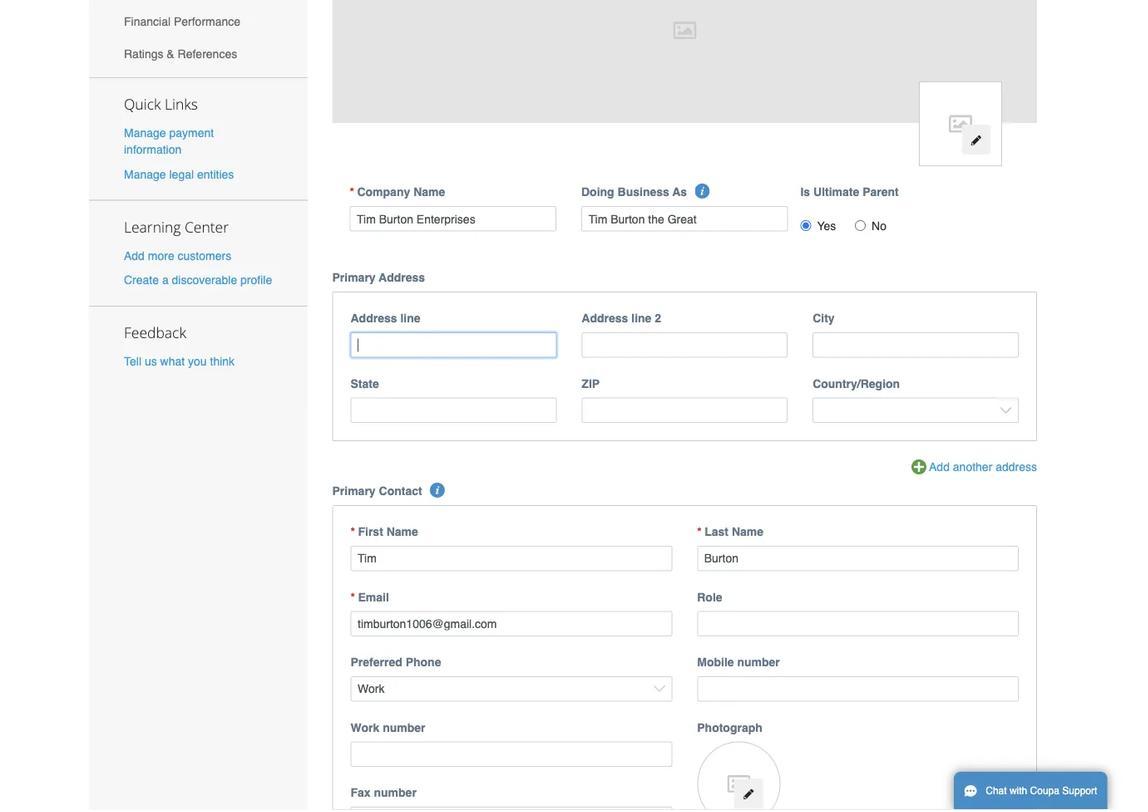 Task type: describe. For each thing, give the bounding box(es) containing it.
name for * company name
[[413, 186, 445, 199]]

* for * first name
[[351, 526, 355, 539]]

address
[[996, 461, 1037, 474]]

create a discoverable profile
[[124, 273, 272, 287]]

center
[[185, 217, 229, 237]]

Role text field
[[697, 612, 1019, 637]]

line for address line
[[400, 312, 420, 325]]

primary for primary address
[[332, 271, 376, 285]]

Address line 2 text field
[[582, 333, 788, 358]]

background image
[[332, 0, 1037, 123]]

additional information image for doing business as
[[695, 184, 710, 199]]

first
[[358, 526, 383, 539]]

additional information image for primary contact
[[430, 483, 445, 498]]

Fax number text field
[[351, 807, 672, 811]]

photograph image
[[697, 742, 780, 811]]

as
[[672, 186, 687, 199]]

* company name
[[350, 186, 445, 199]]

* for * email
[[351, 591, 355, 604]]

mobile
[[697, 656, 734, 669]]

customers
[[178, 249, 231, 262]]

discoverable
[[172, 273, 237, 287]]

name for * last name
[[732, 526, 763, 539]]

zip
[[582, 377, 600, 391]]

performance
[[174, 15, 240, 28]]

manage payment information link
[[124, 126, 214, 156]]

manage legal entities
[[124, 168, 234, 181]]

business
[[618, 186, 669, 199]]

references
[[178, 47, 237, 60]]

parent
[[863, 186, 899, 199]]

create
[[124, 273, 159, 287]]

* for * last name
[[697, 526, 702, 539]]

with
[[1010, 786, 1027, 798]]

photograph
[[697, 721, 762, 735]]

tell us what you think button
[[124, 353, 235, 370]]

links
[[165, 94, 198, 114]]

Doing Business As text field
[[581, 206, 788, 232]]

role
[[697, 591, 722, 604]]

yes
[[817, 220, 836, 233]]

doing business as
[[581, 186, 687, 199]]

legal
[[169, 168, 194, 181]]

2
[[655, 312, 661, 325]]

a
[[162, 273, 169, 287]]

manage for manage payment information
[[124, 126, 166, 140]]

financial performance
[[124, 15, 240, 28]]

no
[[872, 220, 886, 233]]

change image image for logo
[[970, 135, 982, 146]]

ratings & references link
[[89, 38, 307, 70]]

fax
[[351, 787, 371, 800]]

primary contact
[[332, 485, 422, 498]]

change image image for photograph
[[743, 789, 754, 801]]

preferred
[[351, 656, 402, 669]]

ultimate
[[813, 186, 859, 199]]

add another address button
[[911, 459, 1037, 477]]

payment
[[169, 126, 214, 140]]

coupa
[[1030, 786, 1059, 798]]

work number
[[351, 721, 425, 735]]

tell us what you think
[[124, 355, 235, 368]]

work
[[351, 721, 379, 735]]



Task type: vqa. For each thing, say whether or not it's contained in the screenshot.
buyers
no



Task type: locate. For each thing, give the bounding box(es) containing it.
ZIP text field
[[582, 398, 788, 423]]

doing
[[581, 186, 614, 199]]

feedback
[[124, 323, 186, 342]]

number right "mobile" at the right bottom of page
[[737, 656, 780, 669]]

* last name
[[697, 526, 763, 539]]

line up address line text box
[[400, 312, 420, 325]]

2 manage from the top
[[124, 168, 166, 181]]

None text field
[[350, 206, 556, 232], [351, 546, 672, 572], [350, 206, 556, 232], [351, 546, 672, 572]]

address for address line
[[351, 312, 397, 325]]

email
[[358, 591, 389, 604]]

1 vertical spatial number
[[383, 721, 425, 735]]

add inside button
[[929, 461, 950, 474]]

1 horizontal spatial add
[[929, 461, 950, 474]]

0 vertical spatial manage
[[124, 126, 166, 140]]

* left last
[[697, 526, 702, 539]]

financial
[[124, 15, 171, 28]]

add up create
[[124, 249, 145, 262]]

manage for manage legal entities
[[124, 168, 166, 181]]

Work number text field
[[351, 742, 672, 768]]

0 vertical spatial add
[[124, 249, 145, 262]]

add another address
[[929, 461, 1037, 474]]

1 vertical spatial additional information image
[[430, 483, 445, 498]]

ratings & references
[[124, 47, 237, 60]]

manage down information at the top left
[[124, 168, 166, 181]]

City text field
[[813, 333, 1019, 358]]

create a discoverable profile link
[[124, 273, 272, 287]]

name for * first name
[[386, 526, 418, 539]]

number right work
[[383, 721, 425, 735]]

additional information image right as
[[695, 184, 710, 199]]

1 primary from the top
[[332, 271, 376, 285]]

primary
[[332, 271, 376, 285], [332, 485, 376, 498]]

primary up address line
[[332, 271, 376, 285]]

contact
[[379, 485, 422, 498]]

name
[[413, 186, 445, 199], [386, 526, 418, 539], [732, 526, 763, 539]]

manage inside manage payment information
[[124, 126, 166, 140]]

support
[[1062, 786, 1097, 798]]

1 manage from the top
[[124, 126, 166, 140]]

0 horizontal spatial add
[[124, 249, 145, 262]]

another
[[953, 461, 992, 474]]

2 vertical spatial number
[[374, 787, 417, 800]]

additional information image
[[695, 184, 710, 199], [430, 483, 445, 498]]

you
[[188, 355, 207, 368]]

name right last
[[732, 526, 763, 539]]

change image image
[[970, 135, 982, 146], [743, 789, 754, 801]]

0 vertical spatial primary
[[332, 271, 376, 285]]

learning
[[124, 217, 181, 237]]

country/region
[[813, 377, 900, 391]]

company
[[357, 186, 410, 199]]

0 horizontal spatial additional information image
[[430, 483, 445, 498]]

manage up information at the top left
[[124, 126, 166, 140]]

number for work number
[[383, 721, 425, 735]]

manage legal entities link
[[124, 168, 234, 181]]

add more customers
[[124, 249, 231, 262]]

address line
[[351, 312, 420, 325]]

last
[[705, 526, 728, 539]]

line left 2
[[631, 312, 651, 325]]

None text field
[[697, 546, 1019, 572], [351, 612, 672, 637], [697, 546, 1019, 572], [351, 612, 672, 637]]

quick
[[124, 94, 161, 114]]

0 horizontal spatial line
[[400, 312, 420, 325]]

quick links
[[124, 94, 198, 114]]

ratings
[[124, 47, 163, 60]]

1 horizontal spatial change image image
[[970, 135, 982, 146]]

learning center
[[124, 217, 229, 237]]

city
[[813, 312, 835, 325]]

tell
[[124, 355, 141, 368]]

State text field
[[351, 398, 557, 423]]

address down 'primary address' at the left top of the page
[[351, 312, 397, 325]]

phone
[[406, 656, 441, 669]]

add left another
[[929, 461, 950, 474]]

address
[[379, 271, 425, 285], [351, 312, 397, 325], [582, 312, 628, 325]]

* left company at the left of page
[[350, 186, 354, 199]]

chat with coupa support
[[986, 786, 1097, 798]]

primary address
[[332, 271, 425, 285]]

1 line from the left
[[400, 312, 420, 325]]

2 primary from the top
[[332, 485, 376, 498]]

address line 2
[[582, 312, 661, 325]]

chat
[[986, 786, 1007, 798]]

Mobile number text field
[[697, 677, 1019, 702]]

* left first
[[351, 526, 355, 539]]

1 horizontal spatial additional information image
[[695, 184, 710, 199]]

add more customers link
[[124, 249, 231, 262]]

manage payment information
[[124, 126, 214, 156]]

is ultimate parent
[[800, 186, 899, 199]]

state
[[351, 377, 379, 391]]

address up address line
[[379, 271, 425, 285]]

number for fax number
[[374, 787, 417, 800]]

&
[[167, 47, 174, 60]]

add for add more customers
[[124, 249, 145, 262]]

preferred phone
[[351, 656, 441, 669]]

think
[[210, 355, 235, 368]]

us
[[145, 355, 157, 368]]

primary for primary contact
[[332, 485, 376, 498]]

0 vertical spatial number
[[737, 656, 780, 669]]

* left email
[[351, 591, 355, 604]]

number for mobile number
[[737, 656, 780, 669]]

fax number
[[351, 787, 417, 800]]

address for address line 2
[[582, 312, 628, 325]]

* email
[[351, 591, 389, 604]]

chat with coupa support button
[[954, 773, 1107, 811]]

None radio
[[800, 220, 811, 231], [855, 220, 866, 231], [800, 220, 811, 231], [855, 220, 866, 231]]

primary up first
[[332, 485, 376, 498]]

1 vertical spatial manage
[[124, 168, 166, 181]]

more
[[148, 249, 174, 262]]

entities
[[197, 168, 234, 181]]

line
[[400, 312, 420, 325], [631, 312, 651, 325]]

address left 2
[[582, 312, 628, 325]]

Address line text field
[[351, 333, 557, 358]]

line for address line 2
[[631, 312, 651, 325]]

additional information image right the contact
[[430, 483, 445, 498]]

0 vertical spatial change image image
[[970, 135, 982, 146]]

what
[[160, 355, 185, 368]]

number right fax
[[374, 787, 417, 800]]

*
[[350, 186, 354, 199], [351, 526, 355, 539], [697, 526, 702, 539], [351, 591, 355, 604]]

information
[[124, 143, 182, 156]]

* for * company name
[[350, 186, 354, 199]]

0 horizontal spatial change image image
[[743, 789, 754, 801]]

1 vertical spatial change image image
[[743, 789, 754, 801]]

logo image
[[919, 82, 1002, 166]]

name right company at the left of page
[[413, 186, 445, 199]]

1 vertical spatial add
[[929, 461, 950, 474]]

profile
[[240, 273, 272, 287]]

add
[[124, 249, 145, 262], [929, 461, 950, 474]]

mobile number
[[697, 656, 780, 669]]

0 vertical spatial additional information image
[[695, 184, 710, 199]]

financial performance link
[[89, 5, 307, 38]]

1 vertical spatial primary
[[332, 485, 376, 498]]

manage
[[124, 126, 166, 140], [124, 168, 166, 181]]

name right first
[[386, 526, 418, 539]]

add for add another address
[[929, 461, 950, 474]]

2 line from the left
[[631, 312, 651, 325]]

1 horizontal spatial line
[[631, 312, 651, 325]]

number
[[737, 656, 780, 669], [383, 721, 425, 735], [374, 787, 417, 800]]

* first name
[[351, 526, 418, 539]]

is
[[800, 186, 810, 199]]



